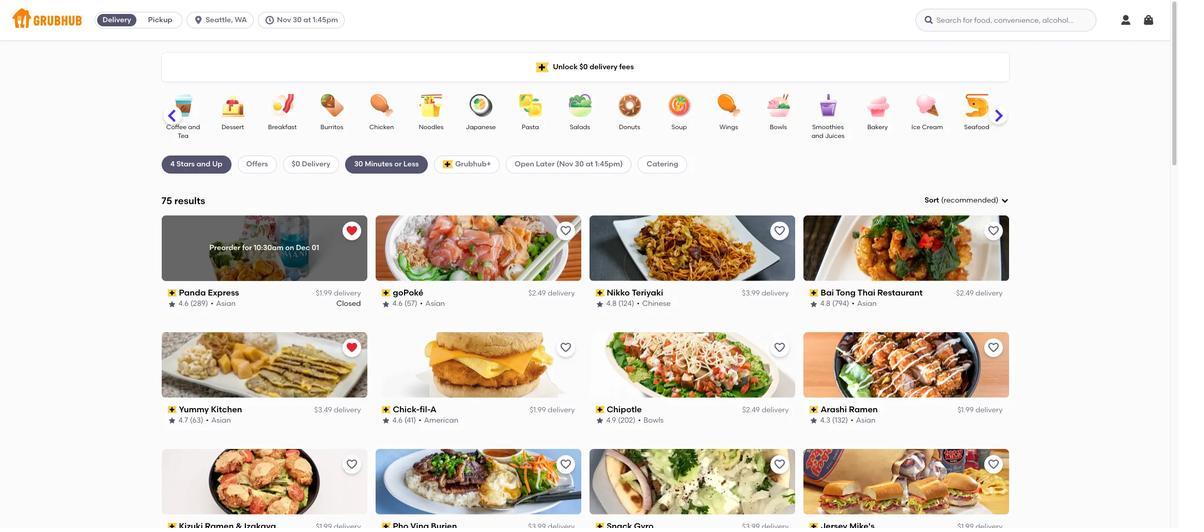Task type: vqa. For each thing, say whether or not it's contained in the screenshot.
• ASIAN associated with Bai
yes



Task type: locate. For each thing, give the bounding box(es) containing it.
• right (794)
[[852, 299, 855, 308]]

30 right nov
[[293, 16, 302, 24]]

1 horizontal spatial 4.8
[[820, 299, 831, 308]]

smoothies and juices image
[[810, 94, 846, 117]]

delivery for panda express
[[334, 289, 361, 298]]

0 horizontal spatial svg image
[[1120, 14, 1132, 26]]

smoothies
[[812, 124, 844, 131]]

seattle, wa button
[[187, 12, 258, 28]]

0 horizontal spatial bowls
[[644, 416, 664, 425]]

$1.99
[[316, 289, 332, 298], [530, 406, 546, 414], [958, 406, 974, 414]]

ice
[[912, 124, 921, 131]]

• right (63)
[[206, 416, 209, 425]]

chicken image
[[364, 94, 400, 117]]

$0 right offers
[[292, 160, 300, 169]]

$2.49 delivery for gopoké
[[528, 289, 575, 298]]

grubhub plus flag logo image for unlock $0 delivery fees
[[537, 62, 549, 72]]

fees
[[619, 62, 634, 71]]

• for chipotle
[[638, 416, 641, 425]]

saved restaurant image for yummy kitchen
[[345, 341, 358, 354]]

star icon image for bai tong thai restaurant
[[810, 300, 818, 308]]

4.6 (57)
[[393, 299, 417, 308]]

tea
[[178, 133, 189, 140]]

4.6 left (57)
[[393, 299, 403, 308]]

• asian down express
[[211, 299, 236, 308]]

1 saved restaurant image from the top
[[345, 225, 358, 237]]

1 horizontal spatial $2.49 delivery
[[742, 406, 789, 414]]

star icon image left 4.7
[[168, 417, 176, 425]]

star icon image left 4.6 (41)
[[382, 417, 390, 425]]

2 horizontal spatial 30
[[575, 160, 584, 169]]

• down 'arashi ramen'
[[851, 416, 854, 425]]

salads image
[[562, 94, 598, 117]]

star icon image for chick-fil-a
[[382, 417, 390, 425]]

save this restaurant image for gopoké
[[559, 225, 572, 237]]

nov 30 at 1:45pm button
[[258, 12, 349, 28]]

asian down kitchen
[[211, 416, 231, 425]]

catering
[[647, 160, 678, 169]]

4.6 for gopoké
[[393, 299, 403, 308]]

minutes
[[365, 160, 393, 169]]

2 saved restaurant button from the top
[[342, 338, 361, 357]]

nov 30 at 1:45pm
[[277, 16, 338, 24]]

nov
[[277, 16, 291, 24]]

1 horizontal spatial bowls
[[770, 124, 787, 131]]

panda express
[[179, 288, 239, 298]]

0 horizontal spatial $1.99 delivery
[[316, 289, 361, 298]]

1 horizontal spatial $2.49
[[742, 406, 760, 414]]

0 vertical spatial at
[[303, 16, 311, 24]]

asian for yummy
[[211, 416, 231, 425]]

0 horizontal spatial delivery
[[103, 16, 131, 24]]

1 vertical spatial saved restaurant image
[[345, 341, 358, 354]]

seafood
[[964, 124, 990, 131]]

1 horizontal spatial grubhub plus flag logo image
[[537, 62, 549, 72]]

None field
[[925, 195, 1009, 206]]

Search for food, convenience, alcohol... search field
[[916, 9, 1096, 32]]

• right (41)
[[419, 416, 422, 425]]

nikko
[[607, 288, 630, 298]]

• right (57)
[[420, 299, 423, 308]]

2 horizontal spatial $1.99
[[958, 406, 974, 414]]

and up the tea
[[188, 124, 200, 131]]

save this restaurant button for bai tong thai restaurant logo
[[984, 222, 1003, 240]]

asian
[[216, 299, 236, 308], [426, 299, 445, 308], [857, 299, 877, 308], [211, 416, 231, 425], [856, 416, 876, 425]]

subscription pass image for yummy kitchen
[[168, 406, 177, 413]]

$1.99 for chick-fil-a
[[530, 406, 546, 414]]

30
[[293, 16, 302, 24], [354, 160, 363, 169], [575, 160, 584, 169]]

)
[[996, 196, 999, 205]]

results
[[174, 195, 205, 207]]

for
[[242, 243, 252, 252]]

star icon image left 4.6 (57)
[[382, 300, 390, 308]]

• for yummy kitchen
[[206, 416, 209, 425]]

1 4.8 from the left
[[606, 299, 617, 308]]

or
[[394, 160, 402, 169]]

and left up
[[197, 160, 211, 169]]

• down the nikko teriyaki
[[637, 299, 640, 308]]

(124)
[[618, 299, 634, 308]]

0 horizontal spatial at
[[303, 16, 311, 24]]

4.9 (202)
[[606, 416, 636, 425]]

grubhub plus flag logo image left unlock
[[537, 62, 549, 72]]

• for arashi ramen
[[851, 416, 854, 425]]

delivery for bai tong thai restaurant
[[976, 289, 1003, 298]]

dessert
[[222, 124, 244, 131]]

• asian
[[211, 299, 236, 308], [420, 299, 445, 308], [852, 299, 877, 308], [206, 416, 231, 425], [851, 416, 876, 425]]

bowls
[[770, 124, 787, 131], [644, 416, 664, 425]]

2 vertical spatial and
[[197, 160, 211, 169]]

arashi ramen logo image
[[803, 332, 1009, 398]]

delivery left pickup
[[103, 16, 131, 24]]

4.3
[[820, 416, 831, 425]]

$2.49
[[528, 289, 546, 298], [956, 289, 974, 298], [742, 406, 760, 414]]

0 vertical spatial $0
[[580, 62, 588, 71]]

donuts
[[619, 124, 640, 131]]

open later (nov 30 at 1:45pm)
[[515, 160, 623, 169]]

delivery
[[103, 16, 131, 24], [302, 160, 330, 169]]

0 vertical spatial saved restaurant button
[[342, 222, 361, 240]]

$1.99 delivery
[[316, 289, 361, 298], [530, 406, 575, 414], [958, 406, 1003, 414]]

star icon image for yummy kitchen
[[168, 417, 176, 425]]

at left 1:45pm
[[303, 16, 311, 24]]

breakfast image
[[264, 94, 301, 117]]

star icon image left 4.8 (794)
[[810, 300, 818, 308]]

10:30am
[[254, 243, 284, 252]]

bowls right (202)
[[644, 416, 664, 425]]

svg image inside seattle, wa button
[[193, 15, 204, 25]]

subscription pass image for bai tong thai restaurant
[[810, 289, 819, 297]]

1 horizontal spatial $1.99 delivery
[[530, 406, 575, 414]]

ice cream
[[912, 124, 943, 131]]

kitchen
[[211, 404, 242, 414]]

0 horizontal spatial $2.49
[[528, 289, 546, 298]]

0 vertical spatial saved restaurant image
[[345, 225, 358, 237]]

sort ( recommended )
[[925, 196, 999, 205]]

bai
[[821, 288, 834, 298]]

2 4.8 from the left
[[820, 299, 831, 308]]

1 vertical spatial delivery
[[302, 160, 330, 169]]

• asian down the ramen
[[851, 416, 876, 425]]

noodles image
[[413, 94, 449, 117]]

$1.99 delivery for chick-fil-a
[[530, 406, 575, 414]]

grubhub plus flag logo image left grubhub+
[[443, 160, 453, 169]]

subscription pass image for arashi ramen
[[810, 406, 819, 413]]

4.9
[[606, 416, 616, 425]]

gopoké logo image
[[375, 215, 581, 281]]

tong
[[836, 288, 856, 298]]

japanese
[[466, 124, 496, 131]]

• asian down thai
[[852, 299, 877, 308]]

and down smoothies
[[812, 133, 824, 140]]

75
[[161, 195, 172, 207]]

4.8 for nikko teriyaki
[[606, 299, 617, 308]]

save this restaurant image for nikko teriyaki
[[773, 225, 786, 237]]

1 vertical spatial grubhub plus flag logo image
[[443, 160, 453, 169]]

(794)
[[832, 299, 849, 308]]

4.8 down nikko
[[606, 299, 617, 308]]

chick-
[[393, 404, 420, 414]]

thai
[[858, 288, 876, 298]]

breakfast
[[268, 124, 297, 131]]

delivery for chipotle
[[762, 406, 789, 414]]

0 horizontal spatial $2.49 delivery
[[528, 289, 575, 298]]

$2.49 delivery for bai tong thai restaurant
[[956, 289, 1003, 298]]

• asian down yummy kitchen
[[206, 416, 231, 425]]

bowls down bowls image
[[770, 124, 787, 131]]

grubhub plus flag logo image
[[537, 62, 549, 72], [443, 160, 453, 169]]

star icon image left the 4.8 (124)
[[596, 300, 604, 308]]

pickup
[[148, 16, 172, 24]]

save this restaurant button for arashi ramen logo
[[984, 338, 1003, 357]]

4.6 left (41)
[[393, 416, 403, 425]]

save this restaurant image
[[559, 225, 572, 237], [987, 225, 1000, 237], [987, 341, 1000, 354], [559, 458, 572, 471], [987, 458, 1000, 471]]

2 svg image from the left
[[1143, 14, 1155, 26]]

none field containing sort
[[925, 195, 1009, 206]]

svg image
[[1120, 14, 1132, 26], [1143, 14, 1155, 26]]

1 horizontal spatial svg image
[[1143, 14, 1155, 26]]

0 vertical spatial delivery
[[103, 16, 131, 24]]

(41)
[[404, 416, 416, 425]]

grubhub plus flag logo image for grubhub+
[[443, 160, 453, 169]]

smoothies and juices
[[812, 124, 845, 140]]

•
[[211, 299, 214, 308], [420, 299, 423, 308], [637, 299, 640, 308], [852, 299, 855, 308], [206, 416, 209, 425], [419, 416, 422, 425], [638, 416, 641, 425], [851, 416, 854, 425]]

2 horizontal spatial $2.49
[[956, 289, 974, 298]]

wings image
[[711, 94, 747, 117]]

subscription pass image
[[382, 289, 391, 297], [810, 289, 819, 297], [168, 406, 177, 413], [810, 406, 819, 413], [168, 523, 177, 528]]

at left 1:45pm)
[[586, 160, 593, 169]]

and inside smoothies and juices
[[812, 133, 824, 140]]

pasta
[[522, 124, 539, 131]]

1 horizontal spatial $1.99
[[530, 406, 546, 414]]

star icon image left the 4.9
[[596, 417, 604, 425]]

star icon image for chipotle
[[596, 417, 604, 425]]

0 horizontal spatial grubhub plus flag logo image
[[443, 160, 453, 169]]

2 horizontal spatial $2.49 delivery
[[956, 289, 1003, 298]]

recommended
[[944, 196, 996, 205]]

noodles
[[419, 124, 444, 131]]

closed
[[336, 299, 361, 308]]

0 horizontal spatial 30
[[293, 16, 302, 24]]

later
[[536, 160, 555, 169]]

save this restaurant image
[[773, 225, 786, 237], [559, 341, 572, 354], [773, 341, 786, 354], [345, 458, 358, 471], [773, 458, 786, 471]]

$1.99 delivery for panda express
[[316, 289, 361, 298]]

star icon image
[[168, 300, 176, 308], [382, 300, 390, 308], [596, 300, 604, 308], [810, 300, 818, 308], [168, 417, 176, 425], [382, 417, 390, 425], [596, 417, 604, 425], [810, 417, 818, 425]]

delivery button
[[95, 12, 139, 28]]

asian down thai
[[857, 299, 877, 308]]

bai tong thai restaurant
[[821, 288, 923, 298]]

svg image
[[193, 15, 204, 25], [265, 15, 275, 25], [924, 15, 934, 25], [1001, 196, 1009, 205]]

$2.49 delivery for chipotle
[[742, 406, 789, 414]]

saved restaurant image
[[345, 225, 358, 237], [345, 341, 358, 354]]

$2.49 delivery
[[528, 289, 575, 298], [956, 289, 1003, 298], [742, 406, 789, 414]]

panda
[[179, 288, 206, 298]]

• asian right (57)
[[420, 299, 445, 308]]

$3.99
[[742, 289, 760, 298]]

asian down the ramen
[[856, 416, 876, 425]]

1 vertical spatial saved restaurant button
[[342, 338, 361, 357]]

$0 right unlock
[[580, 62, 588, 71]]

delivery down burritos
[[302, 160, 330, 169]]

subscription pass image
[[168, 289, 177, 297], [596, 289, 605, 297], [382, 406, 391, 413], [596, 406, 605, 413], [382, 523, 391, 528], [596, 523, 605, 528], [810, 523, 819, 528]]

$3.99 delivery
[[742, 289, 789, 298]]

coffee and tea image
[[165, 94, 201, 117]]

• for chick-fil-a
[[419, 416, 422, 425]]

• for gopoké
[[420, 299, 423, 308]]

save this restaurant button
[[556, 222, 575, 240], [770, 222, 789, 240], [984, 222, 1003, 240], [556, 338, 575, 357], [770, 338, 789, 357], [984, 338, 1003, 357], [342, 455, 361, 474], [556, 455, 575, 474], [770, 455, 789, 474], [984, 455, 1003, 474]]

saved restaurant button for panda express
[[342, 222, 361, 240]]

yummy kitchen
[[179, 404, 242, 414]]

1 vertical spatial and
[[812, 133, 824, 140]]

and inside coffee and tea
[[188, 124, 200, 131]]

chicken
[[369, 124, 394, 131]]

0 vertical spatial grubhub plus flag logo image
[[537, 62, 549, 72]]

1 saved restaurant button from the top
[[342, 222, 361, 240]]

burritos
[[321, 124, 344, 131]]

at
[[303, 16, 311, 24], [586, 160, 593, 169]]

1 vertical spatial $0
[[292, 160, 300, 169]]

asian down express
[[216, 299, 236, 308]]

2 saved restaurant image from the top
[[345, 341, 358, 354]]

1 horizontal spatial $0
[[580, 62, 588, 71]]

star icon image left 4.3
[[810, 417, 818, 425]]

0 horizontal spatial 4.8
[[606, 299, 617, 308]]

$0
[[580, 62, 588, 71], [292, 160, 300, 169]]

less
[[404, 160, 419, 169]]

save this restaurant image for arashi ramen
[[987, 341, 1000, 354]]

pasta image
[[512, 94, 549, 117]]

30 right "(nov"
[[575, 160, 584, 169]]

sort
[[925, 196, 939, 205]]

chinese
[[642, 299, 671, 308]]

1 horizontal spatial at
[[586, 160, 593, 169]]

30 left minutes
[[354, 160, 363, 169]]

1:45pm)
[[595, 160, 623, 169]]

save this restaurant image for chick-fil-a
[[559, 341, 572, 354]]

0 vertical spatial and
[[188, 124, 200, 131]]

0 horizontal spatial $1.99
[[316, 289, 332, 298]]

save this restaurant button for the "gopoké logo"
[[556, 222, 575, 240]]

4
[[170, 160, 175, 169]]

2 horizontal spatial $1.99 delivery
[[958, 406, 1003, 414]]

• right (202)
[[638, 416, 641, 425]]

4.8 down bai
[[820, 299, 831, 308]]



Task type: describe. For each thing, give the bounding box(es) containing it.
(132)
[[832, 416, 848, 425]]

soup image
[[661, 94, 697, 117]]

30 minutes or less
[[354, 160, 419, 169]]

save this restaurant button for chipotle logo
[[770, 338, 789, 357]]

4.7 (63)
[[179, 416, 203, 425]]

75 results
[[161, 195, 205, 207]]

$1.99 delivery for arashi ramen
[[958, 406, 1003, 414]]

seattle, wa
[[206, 16, 247, 24]]

arashi
[[821, 404, 847, 414]]

delivery for yummy kitchen
[[334, 406, 361, 414]]

coffee
[[166, 124, 187, 131]]

kizuki ramen & izakaya logo image
[[161, 449, 367, 515]]

delivery for chick-fil-a
[[548, 406, 575, 414]]

1 vertical spatial at
[[586, 160, 593, 169]]

(nov
[[557, 160, 573, 169]]

0 horizontal spatial $0
[[292, 160, 300, 169]]

snack gyro logo image
[[589, 449, 795, 515]]

nikko teriyaki logo image
[[589, 215, 795, 281]]

$2.49 for bai tong thai restaurant
[[956, 289, 974, 298]]

arashi ramen
[[821, 404, 878, 414]]

(202)
[[618, 416, 636, 425]]

bai tong thai restaurant logo image
[[803, 215, 1009, 281]]

bakery
[[868, 124, 888, 131]]

chick-fil-a logo image
[[375, 332, 581, 398]]

1:45pm
[[313, 16, 338, 24]]

wa
[[235, 16, 247, 24]]

1 vertical spatial bowls
[[644, 416, 664, 425]]

• american
[[419, 416, 459, 425]]

4.8 for bai tong thai restaurant
[[820, 299, 831, 308]]

• for nikko teriyaki
[[637, 299, 640, 308]]

nikko teriyaki
[[607, 288, 663, 298]]

delivery for arashi ramen
[[976, 406, 1003, 414]]

ice cream image
[[909, 94, 945, 117]]

(63)
[[190, 416, 203, 425]]

soup
[[672, 124, 687, 131]]

chick-fil-a
[[393, 404, 437, 414]]

$2.49 for gopoké
[[528, 289, 546, 298]]

preorder
[[209, 243, 240, 252]]

$0 delivery
[[292, 160, 330, 169]]

japanese image
[[463, 94, 499, 117]]

jersey mike's logo image
[[803, 449, 1009, 515]]

gopoké
[[393, 288, 424, 298]]

save this restaurant button for chick-fil-a logo
[[556, 338, 575, 357]]

donuts image
[[612, 94, 648, 117]]

chipotle
[[607, 404, 642, 414]]

4.8 (794)
[[820, 299, 849, 308]]

• chinese
[[637, 299, 671, 308]]

$1.99 for panda express
[[316, 289, 332, 298]]

asian for bai
[[857, 299, 877, 308]]

4.6 (289)
[[179, 299, 208, 308]]

01
[[312, 243, 319, 252]]

unlock $0 delivery fees
[[553, 62, 634, 71]]

• for bai tong thai restaurant
[[852, 299, 855, 308]]

save this restaurant button for pho vina burien logo
[[556, 455, 575, 474]]

star icon image for nikko teriyaki
[[596, 300, 604, 308]]

restaurant
[[878, 288, 923, 298]]

delivery for gopoké
[[548, 289, 575, 298]]

4.7
[[179, 416, 188, 425]]

delivery inside button
[[103, 16, 131, 24]]

express
[[208, 288, 239, 298]]

4.6 down the panda
[[179, 299, 189, 308]]

(57)
[[404, 299, 417, 308]]

• asian for arashi
[[851, 416, 876, 425]]

4.6 for chick-fil-a
[[393, 416, 403, 425]]

star icon image for arashi ramen
[[810, 417, 818, 425]]

• bowls
[[638, 416, 664, 425]]

1 horizontal spatial 30
[[354, 160, 363, 169]]

grubhub+
[[455, 160, 491, 169]]

4.6 (41)
[[393, 416, 416, 425]]

1 svg image from the left
[[1120, 14, 1132, 26]]

save this restaurant image for chipotle
[[773, 341, 786, 354]]

burritos image
[[314, 94, 350, 117]]

bakery image
[[860, 94, 896, 117]]

star icon image for gopoké
[[382, 300, 390, 308]]

saved restaurant image for panda express
[[345, 225, 358, 237]]

1 horizontal spatial delivery
[[302, 160, 330, 169]]

at inside 'button'
[[303, 16, 311, 24]]

0 vertical spatial bowls
[[770, 124, 787, 131]]

$2.49 for chipotle
[[742, 406, 760, 414]]

(
[[941, 196, 944, 205]]

saved restaurant button for yummy kitchen
[[342, 338, 361, 357]]

$1.99 for arashi ramen
[[958, 406, 974, 414]]

wings
[[720, 124, 738, 131]]

bowls image
[[760, 94, 797, 117]]

4.8 (124)
[[606, 299, 634, 308]]

yummy
[[179, 404, 209, 414]]

4 stars and up
[[170, 160, 223, 169]]

seafood image
[[959, 94, 995, 117]]

and for coffee and tea
[[188, 124, 200, 131]]

save this restaurant button for the "snack gyro logo"
[[770, 455, 789, 474]]

yummy kitchen logo image
[[161, 332, 367, 398]]

up
[[212, 160, 223, 169]]

coffee and tea
[[166, 124, 200, 140]]

fil-
[[420, 404, 430, 414]]

• down panda express
[[211, 299, 214, 308]]

save this restaurant button for kizuki ramen & izakaya logo
[[342, 455, 361, 474]]

stars
[[176, 160, 195, 169]]

save this restaurant image for bai tong thai restaurant
[[987, 225, 1000, 237]]

american
[[424, 416, 459, 425]]

star icon image left 4.6 (289) on the left bottom
[[168, 300, 176, 308]]

4.3 (132)
[[820, 416, 848, 425]]

a
[[430, 404, 437, 414]]

teriyaki
[[632, 288, 663, 298]]

dessert image
[[215, 94, 251, 117]]

• asian for bai
[[852, 299, 877, 308]]

unlock
[[553, 62, 578, 71]]

pho vina burien logo image
[[375, 449, 581, 515]]

asian right (57)
[[426, 299, 445, 308]]

subscription pass image for gopoké
[[382, 289, 391, 297]]

salads
[[570, 124, 590, 131]]

and for smoothies and juices
[[812, 133, 824, 140]]

main navigation navigation
[[0, 0, 1171, 40]]

seattle,
[[206, 16, 233, 24]]

chipotle logo image
[[589, 332, 795, 398]]

30 inside 'button'
[[293, 16, 302, 24]]

cream
[[922, 124, 943, 131]]

save this restaurant button for jersey mike's logo
[[984, 455, 1003, 474]]

pickup button
[[139, 12, 182, 28]]

save this restaurant button for nikko teriyaki logo
[[770, 222, 789, 240]]

preorder for 10:30am on dec 01
[[209, 243, 319, 252]]

$3.49 delivery
[[314, 406, 361, 414]]

delivery for nikko teriyaki
[[762, 289, 789, 298]]

svg image inside nov 30 at 1:45pm 'button'
[[265, 15, 275, 25]]

• asian for yummy
[[206, 416, 231, 425]]

on
[[285, 243, 294, 252]]

juices
[[825, 133, 845, 140]]

asian for arashi
[[856, 416, 876, 425]]

$3.49
[[314, 406, 332, 414]]



